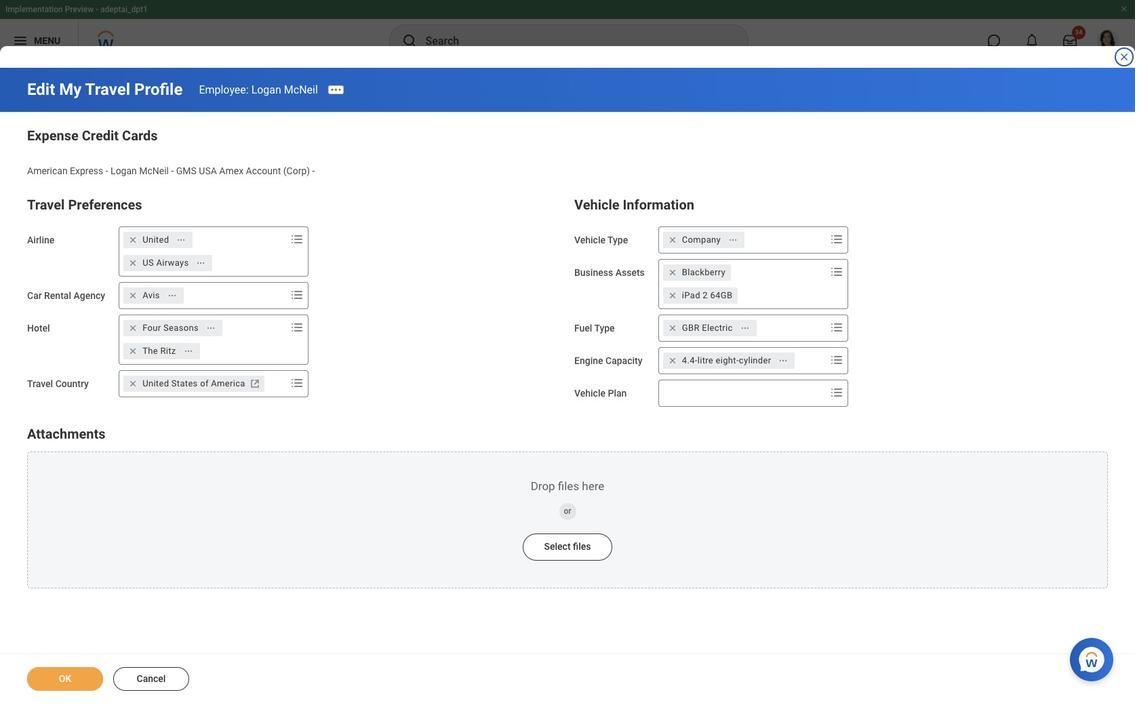 Task type: describe. For each thing, give the bounding box(es) containing it.
vehicle information group
[[575, 194, 1109, 407]]

us
[[143, 258, 154, 268]]

logan inside the expense credit cards group
[[111, 166, 137, 176]]

x small image for the ritz
[[126, 345, 140, 358]]

plan
[[608, 388, 627, 399]]

ipad 2 64gb element
[[682, 290, 733, 302]]

related actions image for hotel
[[206, 323, 216, 333]]

prompts image for fuel type
[[829, 319, 845, 336]]

select
[[545, 541, 571, 552]]

select files
[[545, 541, 591, 552]]

workday assistant region
[[1071, 633, 1120, 682]]

us airways
[[143, 258, 189, 268]]

4.4-
[[682, 355, 698, 366]]

preferences
[[68, 197, 142, 213]]

agency
[[74, 290, 105, 301]]

states
[[172, 378, 198, 389]]

united, press delete to clear value. option
[[124, 232, 193, 248]]

close environment banner image
[[1121, 5, 1129, 13]]

engine
[[575, 355, 604, 366]]

vehicle for vehicle type
[[575, 235, 606, 245]]

prompts image for car rental agency
[[289, 287, 305, 303]]

the
[[143, 346, 158, 356]]

x small image for ipad 2 64gb
[[666, 289, 680, 302]]

cylinder
[[739, 355, 772, 366]]

x small image for 4.4-litre eight-cylinder
[[666, 354, 680, 368]]

attachments region
[[27, 423, 1109, 589]]

usa
[[199, 166, 217, 176]]

type for fuel type
[[595, 323, 615, 334]]

four seasons element
[[143, 322, 199, 334]]

prompts image for business assets
[[829, 264, 845, 280]]

avis, press delete to clear value. option
[[124, 288, 184, 304]]

gbr electric
[[682, 323, 733, 333]]

related actions image for fuel type
[[741, 323, 750, 333]]

prompts image for airline
[[289, 231, 305, 247]]

my
[[59, 80, 82, 99]]

related actions image inside company, press delete to clear value. option
[[729, 235, 738, 245]]

close edit my travel profile image
[[1120, 52, 1130, 62]]

airline
[[27, 235, 54, 245]]

the ritz, press delete to clear value. option
[[124, 343, 200, 359]]

united states of america
[[143, 378, 245, 389]]

united element
[[143, 234, 169, 246]]

capacity
[[606, 355, 643, 366]]

implementation preview -   adeptai_dpt1 banner
[[0, 0, 1136, 62]]

engine capacity
[[575, 355, 643, 366]]

united states of america element
[[143, 378, 245, 390]]

expense credit cards button
[[27, 128, 158, 144]]

ritz
[[160, 346, 176, 356]]

fuel
[[575, 323, 593, 334]]

- right (corp)
[[313, 166, 315, 176]]

information
[[623, 197, 695, 213]]

account
[[246, 166, 281, 176]]

vehicle for vehicle information
[[575, 197, 620, 213]]

vehicle information
[[575, 197, 695, 213]]

notifications large image
[[1026, 34, 1039, 47]]

implementation preview -   adeptai_dpt1
[[5, 5, 148, 14]]

profile
[[134, 80, 183, 99]]

vehicle plan
[[575, 388, 627, 399]]

64gb
[[711, 290, 733, 300]]

travel country
[[27, 378, 89, 389]]

gbr electric element
[[682, 322, 733, 334]]

prompts image for hotel
[[289, 319, 305, 336]]

related actions image for engine capacity
[[779, 356, 789, 365]]

car rental agency
[[27, 290, 105, 301]]

prompts image for engine capacity
[[829, 352, 845, 368]]

type for vehicle type
[[608, 235, 628, 245]]

travel preferences button
[[27, 197, 142, 213]]

ipad 2 64gb, press delete to clear value. option
[[663, 288, 738, 304]]

ipad
[[682, 290, 701, 300]]

related actions image for car rental agency
[[167, 291, 177, 300]]

four seasons
[[143, 323, 199, 333]]

0 vertical spatial travel
[[85, 80, 130, 99]]

items selected for hotel list box
[[120, 317, 288, 362]]

x small image for four seasons
[[126, 321, 140, 335]]

credit
[[82, 128, 119, 144]]

4.4-litre eight-cylinder element
[[682, 355, 772, 367]]

items selected for airline list box
[[120, 229, 288, 274]]

travel for preferences
[[27, 197, 65, 213]]

business
[[575, 267, 613, 278]]

travel preferences
[[27, 197, 142, 213]]

prompts image for vehicle plan
[[829, 385, 845, 401]]

profile logan mcneil element
[[1090, 26, 1128, 56]]

express
[[70, 166, 103, 176]]

blackberry, press delete to clear value. option
[[663, 264, 731, 281]]

- left gms
[[171, 166, 174, 176]]

company, press delete to clear value. option
[[663, 232, 745, 248]]

us airways, press delete to clear value. option
[[124, 255, 213, 271]]

avis element
[[143, 290, 160, 302]]

edit
[[27, 80, 55, 99]]

1 horizontal spatial mcneil
[[284, 83, 318, 96]]

items selected for business assets list box
[[659, 262, 828, 307]]

eight-
[[716, 355, 739, 366]]

american express - logan mcneil - gms usa amex account (corp) -
[[27, 166, 315, 176]]

united for united
[[143, 235, 169, 245]]

4.4-litre eight-cylinder
[[682, 355, 772, 366]]

blackberry
[[682, 267, 726, 277]]

search image
[[401, 33, 418, 49]]

vehicle for vehicle plan
[[575, 388, 606, 399]]

expense credit cards
[[27, 128, 158, 144]]



Task type: locate. For each thing, give the bounding box(es) containing it.
expense credit cards group
[[27, 125, 1109, 178]]

vehicle type
[[575, 235, 628, 245]]

3 x small image from the top
[[126, 289, 140, 302]]

seasons
[[164, 323, 199, 333]]

assets
[[616, 267, 645, 278]]

vehicle up business
[[575, 235, 606, 245]]

travel
[[85, 80, 130, 99], [27, 197, 65, 213], [27, 378, 53, 389]]

1 vertical spatial mcneil
[[139, 166, 169, 176]]

prompts image inside vehicle information group
[[829, 352, 845, 368]]

logan
[[251, 83, 281, 96], [111, 166, 137, 176]]

related actions image inside '4.4-litre eight-cylinder, press delete to clear value.' "option"
[[779, 356, 789, 365]]

vehicle left plan
[[575, 388, 606, 399]]

x small image left blackberry element
[[666, 266, 680, 279]]

x small image for united states of america
[[126, 377, 140, 391]]

travel down american
[[27, 197, 65, 213]]

expense
[[27, 128, 79, 144]]

x small image for avis
[[126, 289, 140, 302]]

type
[[608, 235, 628, 245], [595, 323, 615, 334]]

edit my travel profile
[[27, 80, 183, 99]]

x small image inside four seasons, press delete to clear value. option
[[126, 321, 140, 335]]

x small image for united
[[126, 233, 140, 247]]

american express - logan mcneil - gms usa amex account (corp) - element
[[27, 163, 315, 176]]

related actions image inside avis, press delete to clear value. option
[[167, 291, 177, 300]]

4 x small image from the top
[[126, 345, 140, 358]]

amex
[[219, 166, 244, 176]]

related actions image inside four seasons, press delete to clear value. option
[[206, 323, 216, 333]]

related actions image right electric
[[741, 323, 750, 333]]

cards
[[122, 128, 158, 144]]

employee: logan mcneil
[[199, 83, 318, 96]]

vehicle
[[575, 197, 620, 213], [575, 235, 606, 245], [575, 388, 606, 399]]

1 x small image from the top
[[126, 233, 140, 247]]

related actions image
[[196, 258, 206, 268], [167, 291, 177, 300], [741, 323, 750, 333], [184, 346, 193, 356], [779, 356, 789, 365]]

related actions image right cylinder
[[779, 356, 789, 365]]

related actions image right seasons
[[206, 323, 216, 333]]

x small image left the 4.4-
[[666, 354, 680, 368]]

prompts image
[[829, 231, 845, 247], [829, 264, 845, 280], [289, 287, 305, 303], [829, 319, 845, 336], [829, 385, 845, 401]]

Vehicle Plan field
[[659, 381, 826, 406]]

x small image
[[666, 233, 680, 247], [666, 266, 680, 279], [666, 289, 680, 302], [126, 321, 140, 335], [666, 321, 680, 335], [666, 354, 680, 368]]

united left states
[[143, 378, 169, 389]]

employee: logan mcneil element
[[199, 83, 318, 96]]

x small image inside the 'us airways, press delete to clear value.' option
[[126, 256, 140, 270]]

related actions image
[[177, 235, 186, 245], [729, 235, 738, 245], [206, 323, 216, 333]]

mcneil inside the expense credit cards group
[[139, 166, 169, 176]]

x small image inside avis, press delete to clear value. option
[[126, 289, 140, 302]]

3 vehicle from the top
[[575, 388, 606, 399]]

preview
[[65, 5, 94, 14]]

blackberry element
[[682, 266, 726, 279]]

1 vertical spatial vehicle
[[575, 235, 606, 245]]

vehicle up vehicle type on the right of the page
[[575, 197, 620, 213]]

2 united from the top
[[143, 378, 169, 389]]

x small image inside company, press delete to clear value. option
[[666, 233, 680, 247]]

airways
[[156, 258, 189, 268]]

0 vertical spatial united
[[143, 235, 169, 245]]

2 x small image from the top
[[126, 256, 140, 270]]

0 vertical spatial mcneil
[[284, 83, 318, 96]]

related actions image right avis element
[[167, 291, 177, 300]]

gms
[[176, 166, 197, 176]]

logan right employee: at the top of the page
[[251, 83, 281, 96]]

5 x small image from the top
[[126, 377, 140, 391]]

vehicle information button
[[575, 197, 695, 213]]

x small image down "the ritz, press delete to clear value." option
[[126, 377, 140, 391]]

1 vehicle from the top
[[575, 197, 620, 213]]

company element
[[682, 234, 721, 246]]

x small image left us
[[126, 256, 140, 270]]

x small image
[[126, 233, 140, 247], [126, 256, 140, 270], [126, 289, 140, 302], [126, 345, 140, 358], [126, 377, 140, 391]]

x small image left the
[[126, 345, 140, 358]]

ext link image
[[248, 377, 262, 391]]

related actions image inside "gbr electric, press delete to clear value." option
[[741, 323, 750, 333]]

2 horizontal spatial related actions image
[[729, 235, 738, 245]]

company
[[682, 235, 721, 245]]

business assets
[[575, 267, 645, 278]]

2 vertical spatial travel
[[27, 378, 53, 389]]

us airways element
[[143, 257, 189, 269]]

edit my travel profile main content
[[0, 68, 1136, 704]]

0 vertical spatial vehicle
[[575, 197, 620, 213]]

0 vertical spatial logan
[[251, 83, 281, 96]]

prompts image for travel country
[[289, 375, 305, 391]]

x small image for gbr electric
[[666, 321, 680, 335]]

x small image left "united" element
[[126, 233, 140, 247]]

related actions image up airways
[[177, 235, 186, 245]]

1 vertical spatial travel
[[27, 197, 65, 213]]

united states of america, press delete to clear value, ctrl + enter opens in new window. option
[[124, 376, 264, 392]]

gbr
[[682, 323, 700, 333]]

2 vehicle from the top
[[575, 235, 606, 245]]

electric
[[702, 323, 733, 333]]

2
[[703, 290, 708, 300]]

select files button
[[523, 534, 613, 561]]

cancel button
[[113, 668, 189, 691]]

country
[[55, 378, 89, 389]]

x small image for company
[[666, 233, 680, 247]]

edit my travel profile dialog
[[0, 0, 1136, 704]]

united for united states of america
[[143, 378, 169, 389]]

1 vertical spatial type
[[595, 323, 615, 334]]

travel right my
[[85, 80, 130, 99]]

fuel type
[[575, 323, 615, 334]]

- right express
[[106, 166, 108, 176]]

hotel
[[27, 323, 50, 334]]

related actions image inside "the ritz, press delete to clear value." option
[[184, 346, 193, 356]]

the ritz
[[143, 346, 176, 356]]

x small image for us airways
[[126, 256, 140, 270]]

prompts image for vehicle type
[[829, 231, 845, 247]]

travel left country on the left of the page
[[27, 378, 53, 389]]

logan right express
[[111, 166, 137, 176]]

0 horizontal spatial related actions image
[[177, 235, 186, 245]]

0 vertical spatial type
[[608, 235, 628, 245]]

travel for country
[[27, 378, 53, 389]]

x small image left gbr
[[666, 321, 680, 335]]

united
[[143, 235, 169, 245], [143, 378, 169, 389]]

2 vertical spatial vehicle
[[575, 388, 606, 399]]

cancel
[[137, 674, 166, 685]]

x small image left ipad
[[666, 289, 680, 302]]

travel preferences group
[[27, 194, 561, 397]]

x small image inside united states of america, press delete to clear value, ctrl + enter opens in new window. option
[[126, 377, 140, 391]]

1 horizontal spatial related actions image
[[206, 323, 216, 333]]

x small image left 'four'
[[126, 321, 140, 335]]

x small image inside united, press delete to clear value. option
[[126, 233, 140, 247]]

the ritz element
[[143, 345, 176, 357]]

gbr electric, press delete to clear value. option
[[663, 320, 757, 336]]

0 horizontal spatial mcneil
[[139, 166, 169, 176]]

related actions image right company element
[[729, 235, 738, 245]]

type right the fuel
[[595, 323, 615, 334]]

america
[[211, 378, 245, 389]]

- right preview
[[96, 5, 98, 14]]

type up 'business assets'
[[608, 235, 628, 245]]

litre
[[698, 355, 714, 366]]

american
[[27, 166, 68, 176]]

x small image left company element
[[666, 233, 680, 247]]

adeptai_dpt1
[[100, 5, 148, 14]]

of
[[200, 378, 209, 389]]

1 vertical spatial united
[[143, 378, 169, 389]]

0 horizontal spatial logan
[[111, 166, 137, 176]]

attachments
[[27, 426, 106, 442]]

x small image inside the blackberry, press delete to clear value. option
[[666, 266, 680, 279]]

rental
[[44, 290, 71, 301]]

mcneil
[[284, 83, 318, 96], [139, 166, 169, 176]]

car
[[27, 290, 42, 301]]

related actions image right airways
[[196, 258, 206, 268]]

related actions image right 'ritz'
[[184, 346, 193, 356]]

files
[[573, 541, 591, 552]]

related actions image inside the 'us airways, press delete to clear value.' option
[[196, 258, 206, 268]]

4.4-litre eight-cylinder, press delete to clear value. option
[[663, 353, 796, 369]]

prompts image inside travel preferences group
[[289, 287, 305, 303]]

avis
[[143, 290, 160, 300]]

related actions image for airline
[[177, 235, 186, 245]]

x small image for blackberry
[[666, 266, 680, 279]]

four
[[143, 323, 161, 333]]

ok button
[[27, 668, 103, 691]]

ok
[[59, 674, 71, 685]]

inbox large image
[[1064, 34, 1077, 47]]

-
[[96, 5, 98, 14], [106, 166, 108, 176], [171, 166, 174, 176], [313, 166, 315, 176]]

prompts image
[[289, 231, 305, 247], [289, 319, 305, 336], [829, 352, 845, 368], [289, 375, 305, 391]]

(corp)
[[283, 166, 310, 176]]

- inside banner
[[96, 5, 98, 14]]

united up us
[[143, 235, 169, 245]]

united inside items selected for airline "list box"
[[143, 235, 169, 245]]

x small image inside "the ritz, press delete to clear value." option
[[126, 345, 140, 358]]

implementation
[[5, 5, 63, 14]]

x small image left avis element
[[126, 289, 140, 302]]

x small image inside "ipad 2 64gb, press delete to clear value." 'option'
[[666, 289, 680, 302]]

or
[[564, 507, 572, 516]]

ipad 2 64gb
[[682, 290, 733, 300]]

employee:
[[199, 83, 249, 96]]

1 vertical spatial logan
[[111, 166, 137, 176]]

1 horizontal spatial logan
[[251, 83, 281, 96]]

four seasons, press delete to clear value. option
[[124, 320, 222, 336]]

1 united from the top
[[143, 235, 169, 245]]



Task type: vqa. For each thing, say whether or not it's contained in the screenshot.
the United element
yes



